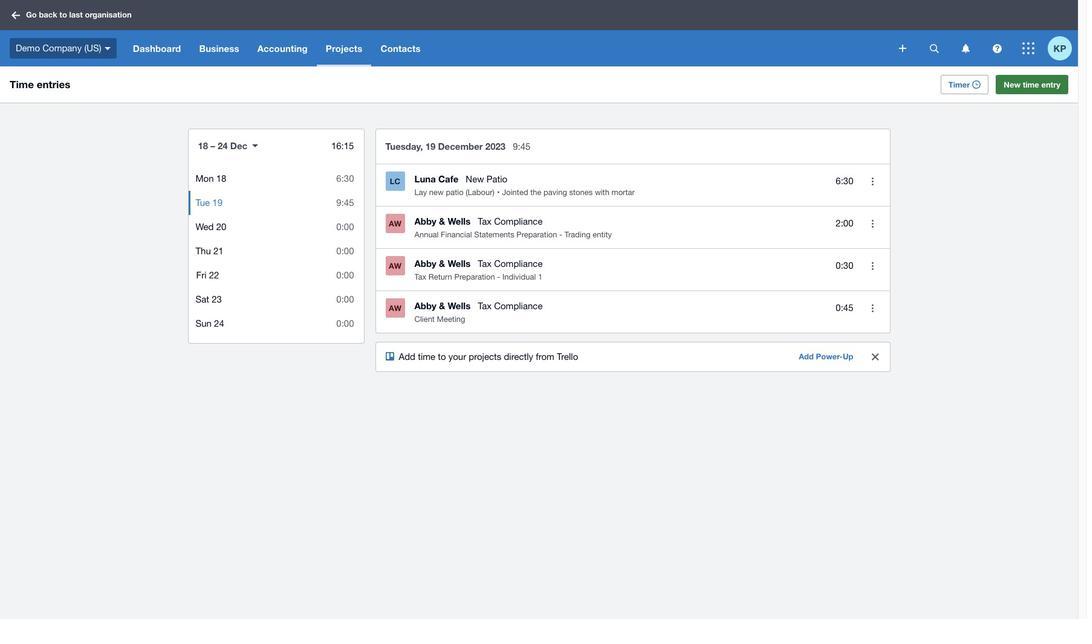 Task type: locate. For each thing, give the bounding box(es) containing it.
sat
[[196, 294, 209, 305]]

0 horizontal spatial 19
[[212, 198, 223, 208]]

accounting button
[[248, 30, 317, 67]]

1 horizontal spatial 9:45
[[513, 141, 531, 152]]

1 abby from the top
[[415, 216, 437, 227]]

abby up return
[[415, 258, 437, 269]]

22
[[209, 270, 219, 281]]

new time entry
[[1004, 80, 1061, 89]]

new time entry button
[[996, 75, 1069, 94]]

contacts
[[381, 43, 421, 54]]

3 wells from the top
[[448, 301, 471, 311]]

1 tax compliance from the top
[[478, 216, 543, 227]]

tax left return
[[415, 273, 426, 282]]

1 & from the top
[[439, 216, 445, 227]]

& for 2:00
[[439, 216, 445, 227]]

to for your
[[438, 352, 446, 362]]

0 vertical spatial preparation
[[517, 230, 557, 239]]

0 vertical spatial wells
[[448, 216, 471, 227]]

2 & from the top
[[439, 258, 445, 269]]

1 vertical spatial more options image
[[861, 212, 885, 236]]

0 horizontal spatial time
[[418, 352, 435, 362]]

1 0:00 from the top
[[336, 222, 354, 232]]

& up financial at the top of page
[[439, 216, 445, 227]]

tax down the tax return preparation - individual 1
[[478, 301, 492, 311]]

to left last
[[59, 10, 67, 20]]

6:30 up 2:00
[[836, 176, 854, 186]]

from
[[536, 352, 554, 362]]

wells up meeting
[[448, 301, 471, 311]]

1 horizontal spatial preparation
[[517, 230, 557, 239]]

compliance for 0:30
[[494, 259, 543, 269]]

2 more options image from the top
[[861, 212, 885, 236]]

contacts button
[[372, 30, 430, 67]]

1 horizontal spatial -
[[559, 230, 562, 239]]

0 vertical spatial 24
[[218, 140, 228, 151]]

19 for tuesday,
[[425, 141, 436, 152]]

thu
[[196, 246, 211, 256]]

0 horizontal spatial preparation
[[454, 273, 495, 282]]

0 vertical spatial 9:45
[[513, 141, 531, 152]]

individual
[[502, 273, 536, 282]]

mon 18
[[196, 174, 226, 184]]

1 vertical spatial 19
[[212, 198, 223, 208]]

wells up financial at the top of page
[[448, 216, 471, 227]]

sat 23
[[196, 294, 222, 305]]

&
[[439, 216, 445, 227], [439, 258, 445, 269], [439, 301, 445, 311]]

1 vertical spatial to
[[438, 352, 446, 362]]

0 vertical spatial more options image
[[861, 169, 885, 194]]

0 vertical spatial time
[[1023, 80, 1039, 89]]

time entries
[[10, 78, 70, 91]]

new left "entry"
[[1004, 80, 1021, 89]]

1 vertical spatial 18
[[216, 174, 226, 184]]

1 vertical spatial abby & wells
[[415, 258, 471, 269]]

0 horizontal spatial 18
[[198, 140, 208, 151]]

to for last
[[59, 10, 67, 20]]

to left "your"
[[438, 352, 446, 362]]

tue 19
[[196, 198, 223, 208]]

wed 20
[[196, 222, 226, 232]]

0 vertical spatial tax compliance
[[478, 216, 543, 227]]

wells for 2:00
[[448, 216, 471, 227]]

1 vertical spatial abby
[[415, 258, 437, 269]]

1 add from the left
[[399, 352, 415, 362]]

18 – 24 dec
[[198, 140, 247, 151]]

2 vertical spatial aw
[[389, 304, 401, 313]]

3 & from the top
[[439, 301, 445, 311]]

18 right mon
[[216, 174, 226, 184]]

0 vertical spatial new
[[1004, 80, 1021, 89]]

1 vertical spatial compliance
[[494, 259, 543, 269]]

(labour)
[[466, 188, 495, 197]]

demo company (us)
[[16, 43, 101, 53]]

sun
[[196, 319, 212, 329]]

time inside new time entry "button"
[[1023, 80, 1039, 89]]

3 abby & wells from the top
[[415, 301, 471, 311]]

accounting
[[257, 43, 308, 54]]

1 vertical spatial preparation
[[454, 273, 495, 282]]

1 compliance from the top
[[494, 216, 543, 227]]

banner
[[0, 0, 1078, 67]]

0 vertical spatial &
[[439, 216, 445, 227]]

1 horizontal spatial 19
[[425, 141, 436, 152]]

time
[[1023, 80, 1039, 89], [418, 352, 435, 362]]

1 vertical spatial 9:45
[[336, 198, 354, 208]]

wells for 0:30
[[448, 258, 471, 269]]

tax compliance for 0:30
[[478, 259, 543, 269]]

timer
[[949, 80, 970, 89]]

0 horizontal spatial 9:45
[[336, 198, 354, 208]]

tax up the tax return preparation - individual 1
[[478, 259, 492, 269]]

banner containing kp
[[0, 0, 1078, 67]]

0 horizontal spatial new
[[466, 174, 484, 184]]

compliance down individual
[[494, 301, 543, 311]]

- left individual
[[497, 273, 500, 282]]

9:45 down 16:15
[[336, 198, 354, 208]]

luna cafe
[[415, 174, 459, 184]]

abby
[[415, 216, 437, 227], [415, 258, 437, 269], [415, 301, 437, 311]]

abby & wells
[[415, 216, 471, 227], [415, 258, 471, 269], [415, 301, 471, 311]]

1 vertical spatial wells
[[448, 258, 471, 269]]

wells
[[448, 216, 471, 227], [448, 258, 471, 269], [448, 301, 471, 311]]

19 right tue
[[212, 198, 223, 208]]

svg image inside demo company (us) popup button
[[104, 47, 110, 50]]

add
[[399, 352, 415, 362], [799, 352, 814, 362]]

0 vertical spatial compliance
[[494, 216, 543, 227]]

0 horizontal spatial add
[[399, 352, 415, 362]]

tax
[[478, 216, 492, 227], [478, 259, 492, 269], [415, 273, 426, 282], [478, 301, 492, 311]]

2 vertical spatial more options image
[[861, 296, 885, 320]]

svg image inside the go back to last organisation link
[[11, 11, 20, 19]]

your
[[449, 352, 466, 362]]

1 aw from the top
[[389, 219, 401, 229]]

3 compliance from the top
[[494, 301, 543, 311]]

compliance for 0:45
[[494, 301, 543, 311]]

2 vertical spatial wells
[[448, 301, 471, 311]]

dashboard link
[[124, 30, 190, 67]]

9:45 right 2023
[[513, 141, 531, 152]]

annual financial statements preparation - trading entity
[[415, 230, 612, 239]]

1 vertical spatial time
[[418, 352, 435, 362]]

patio
[[487, 174, 507, 184]]

1 vertical spatial new
[[466, 174, 484, 184]]

0 vertical spatial 18
[[198, 140, 208, 151]]

compliance up annual financial statements preparation - trading entity
[[494, 216, 543, 227]]

up
[[843, 352, 854, 362]]

0 horizontal spatial svg image
[[11, 11, 20, 19]]

1 horizontal spatial add
[[799, 352, 814, 362]]

•
[[497, 188, 500, 197]]

2 0:00 from the top
[[336, 246, 354, 256]]

24
[[218, 140, 228, 151], [214, 319, 224, 329]]

abby & wells for 0:30
[[415, 258, 471, 269]]

1 more options image from the top
[[861, 169, 885, 194]]

18 – 24 dec button
[[188, 132, 268, 160]]

& for 0:30
[[439, 258, 445, 269]]

4 0:00 from the top
[[336, 294, 354, 305]]

24 right sun
[[214, 319, 224, 329]]

preparation right return
[[454, 273, 495, 282]]

more options image
[[861, 169, 885, 194], [861, 212, 885, 236], [861, 296, 885, 320]]

18 inside popup button
[[198, 140, 208, 151]]

1 horizontal spatial time
[[1023, 80, 1039, 89]]

5 0:00 from the top
[[336, 319, 354, 329]]

abby & wells for 0:45
[[415, 301, 471, 311]]

tue
[[196, 198, 210, 208]]

2 horizontal spatial svg image
[[993, 44, 1002, 53]]

add power-up
[[799, 352, 854, 362]]

new up (labour)
[[466, 174, 484, 184]]

1 vertical spatial tax compliance
[[478, 259, 543, 269]]

more options image
[[861, 254, 885, 278]]

tax compliance up individual
[[478, 259, 543, 269]]

3 more options image from the top
[[861, 296, 885, 320]]

1 abby & wells from the top
[[415, 216, 471, 227]]

lc
[[390, 177, 400, 186]]

3 abby from the top
[[415, 301, 437, 311]]

0 vertical spatial aw
[[389, 219, 401, 229]]

1 wells from the top
[[448, 216, 471, 227]]

2 wells from the top
[[448, 258, 471, 269]]

abby & wells up financial at the top of page
[[415, 216, 471, 227]]

financial
[[441, 230, 472, 239]]

trading
[[565, 230, 591, 239]]

add left power-
[[799, 352, 814, 362]]

aw
[[389, 219, 401, 229], [389, 261, 401, 271], [389, 304, 401, 313]]

compliance up individual
[[494, 259, 543, 269]]

2 vertical spatial abby & wells
[[415, 301, 471, 311]]

6:30
[[336, 174, 354, 184], [836, 176, 854, 186]]

0 vertical spatial abby & wells
[[415, 216, 471, 227]]

2 vertical spatial &
[[439, 301, 445, 311]]

0:00 for wed 20
[[336, 222, 354, 232]]

organisation
[[85, 10, 132, 20]]

1 horizontal spatial to
[[438, 352, 446, 362]]

new
[[429, 188, 444, 197]]

0:00 for thu 21
[[336, 246, 354, 256]]

time left "entry"
[[1023, 80, 1039, 89]]

2 vertical spatial tax compliance
[[478, 301, 543, 311]]

2 abby & wells from the top
[[415, 258, 471, 269]]

go
[[26, 10, 37, 20]]

abby & wells up return
[[415, 258, 471, 269]]

add power-up link
[[792, 348, 861, 367]]

new inside new time entry "button"
[[1004, 80, 1021, 89]]

1
[[538, 273, 543, 282]]

1 vertical spatial &
[[439, 258, 445, 269]]

last
[[69, 10, 83, 20]]

0 vertical spatial abby
[[415, 216, 437, 227]]

19 right tuesday,
[[425, 141, 436, 152]]

add down client
[[399, 352, 415, 362]]

1 horizontal spatial new
[[1004, 80, 1021, 89]]

business button
[[190, 30, 248, 67]]

2 compliance from the top
[[494, 259, 543, 269]]

abby & wells for 2:00
[[415, 216, 471, 227]]

2 aw from the top
[[389, 261, 401, 271]]

new
[[1004, 80, 1021, 89], [466, 174, 484, 184]]

abby & wells up 'client meeting'
[[415, 301, 471, 311]]

18 left –
[[198, 140, 208, 151]]

preparation left trading
[[517, 230, 557, 239]]

20
[[216, 222, 226, 232]]

0 horizontal spatial to
[[59, 10, 67, 20]]

9:45 for tuesday, 19 december 2023
[[513, 141, 531, 152]]

abby up client
[[415, 301, 437, 311]]

& for 0:45
[[439, 301, 445, 311]]

9:45
[[513, 141, 531, 152], [336, 198, 354, 208]]

1 horizontal spatial 18
[[216, 174, 226, 184]]

svg image
[[1023, 42, 1035, 54], [930, 44, 939, 53], [962, 44, 970, 53], [104, 47, 110, 50]]

& up 'client meeting'
[[439, 301, 445, 311]]

trello
[[557, 352, 578, 362]]

- left trading
[[559, 230, 562, 239]]

0:30
[[836, 261, 854, 271]]

0:00
[[336, 222, 354, 232], [336, 246, 354, 256], [336, 270, 354, 281], [336, 294, 354, 305], [336, 319, 354, 329]]

1 horizontal spatial 6:30
[[836, 176, 854, 186]]

2 vertical spatial abby
[[415, 301, 437, 311]]

patio
[[446, 188, 464, 197]]

2 add from the left
[[799, 352, 814, 362]]

tax compliance down individual
[[478, 301, 543, 311]]

3 tax compliance from the top
[[478, 301, 543, 311]]

tax up statements
[[478, 216, 492, 227]]

0 vertical spatial to
[[59, 10, 67, 20]]

2 abby from the top
[[415, 258, 437, 269]]

18
[[198, 140, 208, 151], [216, 174, 226, 184]]

3 aw from the top
[[389, 304, 401, 313]]

time left "your"
[[418, 352, 435, 362]]

wells up return
[[448, 258, 471, 269]]

entry
[[1042, 80, 1061, 89]]

24 right –
[[218, 140, 228, 151]]

2 tax compliance from the top
[[478, 259, 543, 269]]

–
[[211, 140, 215, 151]]

1 vertical spatial aw
[[389, 261, 401, 271]]

clear image
[[872, 354, 879, 361]]

thu 21
[[196, 246, 224, 256]]

client
[[415, 315, 435, 324]]

0 horizontal spatial -
[[497, 273, 500, 282]]

6:30 down 16:15
[[336, 174, 354, 184]]

compliance
[[494, 216, 543, 227], [494, 259, 543, 269], [494, 301, 543, 311]]

1 vertical spatial -
[[497, 273, 500, 282]]

tax compliance up annual financial statements preparation - trading entity
[[478, 216, 543, 227]]

0 vertical spatial 19
[[425, 141, 436, 152]]

svg image
[[11, 11, 20, 19], [993, 44, 1002, 53], [899, 45, 906, 52]]

& up return
[[439, 258, 445, 269]]

abby up annual on the top
[[415, 216, 437, 227]]

0:00 for sat 23
[[336, 294, 354, 305]]

2 vertical spatial compliance
[[494, 301, 543, 311]]

add time to your projects directly from trello
[[399, 352, 578, 362]]



Task type: vqa. For each thing, say whether or not it's contained in the screenshot.
Task1
no



Task type: describe. For each thing, give the bounding box(es) containing it.
mortar
[[612, 188, 635, 197]]

demo
[[16, 43, 40, 53]]

go back to last organisation link
[[7, 4, 139, 26]]

kp button
[[1048, 30, 1078, 67]]

clear button
[[863, 345, 887, 369]]

time for new
[[1023, 80, 1039, 89]]

tax compliance for 2:00
[[478, 216, 543, 227]]

21
[[213, 246, 224, 256]]

lay
[[415, 188, 427, 197]]

19 for tue
[[212, 198, 223, 208]]

entity
[[593, 230, 612, 239]]

24 inside popup button
[[218, 140, 228, 151]]

1 horizontal spatial svg image
[[899, 45, 906, 52]]

cafe
[[438, 174, 459, 184]]

aw for 2:00
[[389, 219, 401, 229]]

new patio
[[466, 174, 507, 184]]

1 vertical spatial 24
[[214, 319, 224, 329]]

back
[[39, 10, 57, 20]]

kp
[[1054, 43, 1066, 54]]

go back to last organisation
[[26, 10, 132, 20]]

luna
[[415, 174, 436, 184]]

statements
[[474, 230, 514, 239]]

meeting
[[437, 315, 465, 324]]

0:45
[[836, 303, 854, 313]]

aw for 0:30
[[389, 261, 401, 271]]

2023
[[485, 141, 506, 152]]

compliance for 2:00
[[494, 216, 543, 227]]

abby for 0:45
[[415, 301, 437, 311]]

mon
[[196, 174, 214, 184]]

projects
[[469, 352, 501, 362]]

timer button
[[941, 75, 989, 94]]

time for add
[[418, 352, 435, 362]]

tuesday, 19 december 2023
[[385, 141, 506, 152]]

0 vertical spatial -
[[559, 230, 562, 239]]

dashboard
[[133, 43, 181, 54]]

abby for 2:00
[[415, 216, 437, 227]]

lay new patio (labour) • jointed the paving stones with mortar
[[415, 188, 635, 197]]

tax for 0:45
[[478, 301, 492, 311]]

(us)
[[84, 43, 101, 53]]

abby for 0:30
[[415, 258, 437, 269]]

projects button
[[317, 30, 372, 67]]

the
[[530, 188, 542, 197]]

directly
[[504, 352, 533, 362]]

wells for 0:45
[[448, 301, 471, 311]]

fri 22
[[196, 270, 219, 281]]

jointed
[[502, 188, 528, 197]]

sun 24
[[196, 319, 224, 329]]

23
[[212, 294, 222, 305]]

demo company (us) button
[[0, 30, 124, 67]]

stones
[[569, 188, 593, 197]]

16:15
[[331, 141, 354, 151]]

9:45 for tue 19
[[336, 198, 354, 208]]

entries
[[37, 78, 70, 91]]

3 0:00 from the top
[[336, 270, 354, 281]]

tax for 0:30
[[478, 259, 492, 269]]

business
[[199, 43, 239, 54]]

with
[[595, 188, 610, 197]]

new for new time entry
[[1004, 80, 1021, 89]]

new for new patio
[[466, 174, 484, 184]]

return
[[429, 273, 452, 282]]

more options image for 2:00
[[861, 212, 885, 236]]

company
[[42, 43, 82, 53]]

projects
[[326, 43, 362, 54]]

paving
[[544, 188, 567, 197]]

add for add time to your projects directly from trello
[[399, 352, 415, 362]]

december
[[438, 141, 483, 152]]

aw for 0:45
[[389, 304, 401, 313]]

tax compliance for 0:45
[[478, 301, 543, 311]]

2:00
[[836, 218, 854, 229]]

more options image for 6:30
[[861, 169, 885, 194]]

wed
[[196, 222, 214, 232]]

add for add power-up
[[799, 352, 814, 362]]

power-
[[816, 352, 843, 362]]

tuesday,
[[385, 141, 423, 152]]

time
[[10, 78, 34, 91]]

tax return preparation - individual 1
[[415, 273, 543, 282]]

tax for 2:00
[[478, 216, 492, 227]]

client meeting
[[415, 315, 465, 324]]

more options image for 0:45
[[861, 296, 885, 320]]

dec
[[230, 140, 247, 151]]

0 horizontal spatial 6:30
[[336, 174, 354, 184]]

fri
[[196, 270, 207, 281]]

annual
[[415, 230, 439, 239]]



